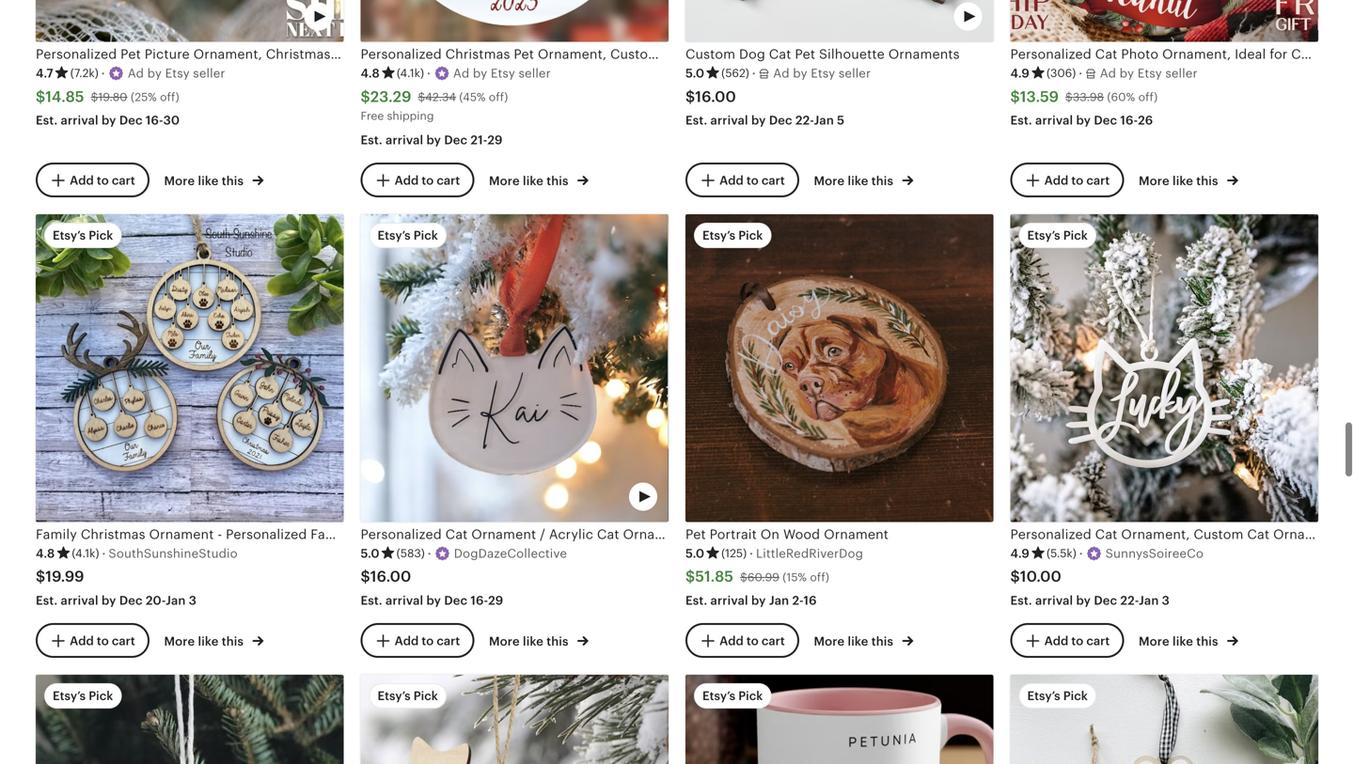 Task type: describe. For each thing, give the bounding box(es) containing it.
add to cart button for dec 22-jan 3
[[1011, 624, 1124, 659]]

3 for 10.00
[[1162, 594, 1170, 608]]

add to cart for dec 16-26
[[1045, 174, 1110, 188]]

this for dec 20-jan 3
[[222, 635, 244, 649]]

0 vertical spatial 29
[[488, 133, 503, 147]]

personalized cat ornament, custom cat ornament, gift for cat lover, cat christmas gift, cat loss gift, gift tags, cat bauble, pet ornament image
[[1011, 215, 1319, 523]]

personalized cat ornament / acrylic cat ornament/christmas ornament / custom ornament / custom stocking tag / custom gift tag / cat mom gift image
[[361, 215, 669, 523]]

off) for 23.29
[[489, 91, 508, 103]]

· for dec 16-29
[[428, 547, 432, 561]]

est. arrival by jan 2-16
[[686, 594, 817, 608]]

more like this link for dec 22-jan 5
[[814, 170, 914, 190]]

to down est. arrival by dec 21-29
[[422, 174, 434, 188]]

to for dec 16-30
[[97, 174, 109, 188]]

add for dec 22-jan 3
[[1045, 635, 1069, 649]]

est. inside $ 16.00 est. arrival by dec 22-jan 5
[[686, 113, 708, 127]]

more like this for dec 20-jan 3
[[164, 635, 247, 649]]

· for dec 22-jan 3
[[1080, 547, 1083, 561]]

cart for dec 20-jan 3
[[112, 635, 135, 649]]

16- for 14.85
[[146, 113, 163, 127]]

more down est. arrival by dec 21-29
[[489, 174, 520, 188]]

custom dog cat pet silhouette ornaments image
[[686, 0, 994, 42]]

· up 42.34
[[427, 66, 431, 81]]

more like this for dec 16-26
[[1139, 174, 1222, 188]]

(15%
[[783, 571, 807, 584]]

custom dog cat pet silhouette ornaments
[[686, 47, 960, 62]]

more for dec 16-29
[[489, 635, 520, 649]]

add to cart down est. arrival by dec 21-29
[[395, 174, 460, 188]]

(7.2k)
[[70, 67, 99, 79]]

20-
[[146, 594, 166, 608]]

2-
[[792, 594, 804, 608]]

4.8 for est. arrival by
[[36, 547, 55, 561]]

5.0 for pet
[[686, 547, 705, 561]]

more like this for dec 22-jan 5
[[814, 174, 897, 188]]

· for dec 16-26
[[1079, 66, 1083, 81]]

personalized pet picture ornament, christmas gifts, dog memorial ornament, pet owner gift ornament, custom pet ornament, pet photo ornament image
[[36, 0, 344, 42]]

3 etsy's pick link from the left
[[686, 676, 994, 765]]

$ inside $ 16.00 est. arrival by dec 22-jan 5
[[686, 88, 695, 105]]

more like this link for dec 22-jan 3
[[1139, 631, 1239, 651]]

· for dec 22-jan 5
[[752, 66, 756, 81]]

$ 14.85 $ 19.80 (25% off)
[[36, 88, 179, 105]]

cat
[[769, 47, 792, 62]]

jan for 16.00
[[814, 113, 834, 127]]

silhouette
[[819, 47, 885, 62]]

4 etsy's pick link from the left
[[1011, 676, 1319, 765]]

personalized cat photo ornament, ideal for christmas tree decor, perfect gift for cat owners, memorable gift for cat lovers image
[[1011, 0, 1319, 42]]

more like this for dec 22-jan 3
[[1139, 635, 1222, 649]]

add to cart for dec 20-jan 3
[[70, 635, 135, 649]]

add to cart for jan 2-16
[[720, 635, 785, 649]]

2 etsy's pick link from the left
[[361, 676, 669, 765]]

est. inside $ 19.99 est. arrival by dec 20-jan 3
[[36, 594, 58, 608]]

33.98
[[1073, 91, 1104, 103]]

like for dec 20-jan 3
[[198, 635, 219, 649]]

5.0 for custom
[[686, 66, 705, 81]]

$ inside $ 16.00 est. arrival by dec 16-29
[[361, 569, 370, 586]]

23.29
[[370, 88, 412, 105]]

dog christmas ornament, pet memorial ornament, paw print ornament, new pet gift, personalized dog ornament, christmas ornament, pet gift image
[[1011, 676, 1319, 765]]

product video element for dec 22-jan 5
[[686, 0, 994, 42]]

arrival down the "shipping"
[[386, 133, 424, 147]]

add to cart button for dec 20-jan 3
[[36, 624, 149, 659]]

add to cart button for dec 16-29
[[361, 624, 474, 659]]

(4.1k) for est. arrival by
[[72, 547, 99, 560]]

est. arrival by dec 21-29
[[361, 133, 503, 147]]

0 horizontal spatial pet
[[686, 527, 706, 542]]

22- for 16.00
[[796, 113, 814, 127]]

$ inside $ 10.00 est. arrival by dec 22-jan 3
[[1011, 569, 1020, 586]]

to for dec 22-jan 3
[[1072, 635, 1084, 649]]

5.0 left (583)
[[361, 547, 380, 561]]

42.34
[[425, 91, 456, 103]]

(25%
[[131, 91, 157, 103]]

by inside $ 16.00 est. arrival by dec 16-29
[[427, 594, 441, 608]]

add down est. arrival by dec 21-29
[[395, 174, 419, 188]]

cart for dec 22-jan 3
[[1087, 635, 1110, 649]]

more like this for jan 2-16
[[814, 635, 897, 649]]

4.9 for dec 16-26
[[1011, 66, 1030, 81]]

(306)
[[1047, 67, 1076, 79]]

this for jan 2-16
[[872, 635, 894, 649]]

cart for jan 2-16
[[762, 635, 785, 649]]

$ inside $ 51.85 $ 60.99 (15% off)
[[740, 571, 748, 584]]

more like this link for dec 20-jan 3
[[164, 631, 264, 651]]

$ 19.99 est. arrival by dec 20-jan 3
[[36, 569, 197, 608]]

· for dec 20-jan 3
[[102, 547, 106, 561]]

add for jan 2-16
[[720, 635, 744, 649]]

pet portrait on wood ornament
[[686, 527, 889, 542]]

add to cart for dec 22-jan 3
[[1045, 635, 1110, 649]]

est. inside $ 10.00 est. arrival by dec 22-jan 3
[[1011, 594, 1033, 608]]

4.8 for free shipping
[[361, 66, 380, 81]]

(45%
[[459, 91, 486, 103]]

16- inside $ 16.00 est. arrival by dec 16-29
[[471, 594, 488, 608]]

wood
[[784, 527, 821, 542]]

add for dec 16-30
[[70, 174, 94, 188]]

26
[[1138, 113, 1153, 127]]

arrival down 13.59
[[1036, 113, 1074, 127]]

jan for 10.00
[[1139, 594, 1159, 608]]

(125)
[[722, 547, 747, 560]]

add to cart for dec 16-29
[[395, 635, 460, 649]]

this for dec 16-26
[[1197, 174, 1219, 188]]

more for dec 20-jan 3
[[164, 635, 195, 649]]

more like this for dec 16-30
[[164, 174, 247, 188]]

$ inside $ 19.99 est. arrival by dec 20-jan 3
[[36, 569, 45, 586]]



Task type: locate. For each thing, give the bounding box(es) containing it.
add for dec 16-29
[[395, 635, 419, 649]]

add
[[70, 174, 94, 188], [395, 174, 419, 188], [720, 174, 744, 188], [1045, 174, 1069, 188], [70, 635, 94, 649], [395, 635, 419, 649], [720, 635, 744, 649], [1045, 635, 1069, 649]]

2 4.9 from the top
[[1011, 547, 1030, 561]]

arrival down 14.85
[[61, 113, 99, 127]]

add for dec 20-jan 3
[[70, 635, 94, 649]]

like for dec 16-30
[[198, 174, 219, 188]]

cart down $ 16.00 est. arrival by dec 22-jan 5 at top
[[762, 174, 785, 188]]

more down 5
[[814, 174, 845, 188]]

4.9 for dec 22-jan 3
[[1011, 547, 1030, 561]]

etsy's
[[53, 229, 86, 243], [378, 229, 411, 243], [703, 229, 736, 243], [1028, 229, 1061, 243], [53, 690, 86, 704], [378, 690, 411, 704], [703, 690, 736, 704], [1028, 690, 1061, 704]]

more like this link for dec 16-26
[[1139, 170, 1239, 190]]

0 horizontal spatial (4.1k)
[[72, 547, 99, 560]]

$ 23.29 $ 42.34 (45% off) free shipping
[[361, 88, 508, 122]]

off) up 26
[[1139, 91, 1158, 103]]

add to cart button down est. arrival by dec 16-26
[[1011, 163, 1124, 198]]

to down $ 10.00 est. arrival by dec 22-jan 3
[[1072, 635, 1084, 649]]

(4.1k) up 23.29
[[397, 67, 424, 79]]

16-
[[146, 113, 163, 127], [1121, 113, 1138, 127], [471, 594, 488, 608]]

more for dec 16-26
[[1139, 174, 1170, 188]]

personalized pet christmas ornament / dog cat memorial gift / pet gift / holiday custom pet ornament / forever loved ornament image
[[36, 676, 344, 765]]

cart down $ 16.00 est. arrival by dec 16-29
[[437, 635, 460, 649]]

0 horizontal spatial 16-
[[146, 113, 163, 127]]

this for dec 16-30
[[222, 174, 244, 188]]

est. arrival by dec 16-30
[[36, 113, 180, 127]]

add down est. arrival by dec 16-26
[[1045, 174, 1069, 188]]

product video element
[[36, 0, 344, 42], [686, 0, 994, 42], [361, 215, 669, 523], [686, 676, 994, 765], [1011, 676, 1319, 765]]

on
[[761, 527, 780, 542]]

add to cart button down the 'est. arrival by jan 2-16'
[[686, 624, 799, 659]]

1 horizontal spatial 22-
[[1121, 594, 1139, 608]]

more like this link for jan 2-16
[[814, 631, 914, 651]]

add to cart button down $ 10.00 est. arrival by dec 22-jan 3
[[1011, 624, 1124, 659]]

1 horizontal spatial 3
[[1162, 594, 1170, 608]]

19.99
[[45, 569, 84, 586]]

16.00
[[695, 88, 736, 105], [370, 569, 411, 586]]

1 vertical spatial 4.8
[[36, 547, 55, 561]]

more like this link for dec 16-29
[[489, 631, 589, 651]]

like
[[198, 174, 219, 188], [523, 174, 544, 188], [848, 174, 869, 188], [1173, 174, 1194, 188], [198, 635, 219, 649], [523, 635, 544, 649], [848, 635, 869, 649], [1173, 635, 1194, 649]]

cart down est. arrival by dec 21-29
[[437, 174, 460, 188]]

add down the 'est. arrival by jan 2-16'
[[720, 635, 744, 649]]

22-
[[796, 113, 814, 127], [1121, 594, 1139, 608]]

2 3 from the left
[[1162, 594, 1170, 608]]

· right (306)
[[1079, 66, 1083, 81]]

add to cart down $ 16.00 est. arrival by dec 22-jan 5 at top
[[720, 174, 785, 188]]

off) right (15%
[[810, 571, 830, 584]]

0 horizontal spatial 4.8
[[36, 547, 55, 561]]

4.7
[[36, 66, 53, 81]]

off) inside $ 13.59 $ 33.98 (60% off)
[[1139, 91, 1158, 103]]

add down the est. arrival by dec 16-30
[[70, 174, 94, 188]]

16- for 13.59
[[1121, 113, 1138, 127]]

est.
[[36, 113, 58, 127], [686, 113, 708, 127], [1011, 113, 1033, 127], [361, 133, 383, 147], [36, 594, 58, 608], [361, 594, 383, 608], [686, 594, 708, 608], [1011, 594, 1033, 608]]

13.59
[[1020, 88, 1059, 105]]

5.0
[[686, 66, 705, 81], [361, 547, 380, 561], [686, 547, 705, 561]]

4.8
[[361, 66, 380, 81], [36, 547, 55, 561]]

to down the 'est. arrival by jan 2-16'
[[747, 635, 759, 649]]

22- inside $ 10.00 est. arrival by dec 22-jan 3
[[1121, 594, 1139, 608]]

add to cart button down $ 16.00 est. arrival by dec 22-jan 5 at top
[[686, 163, 799, 198]]

1 horizontal spatial 4.8
[[361, 66, 380, 81]]

ornament
[[824, 527, 889, 542]]

custom
[[686, 47, 736, 62]]

jan inside $ 19.99 est. arrival by dec 20-jan 3
[[166, 594, 186, 608]]

$ 16.00 est. arrival by dec 16-29
[[361, 569, 504, 608]]

add to cart button down the est. arrival by dec 16-30
[[36, 163, 149, 198]]

1 vertical spatial 29
[[488, 594, 504, 608]]

arrival inside $ 19.99 est. arrival by dec 20-jan 3
[[61, 594, 99, 608]]

jan inside $ 16.00 est. arrival by dec 22-jan 5
[[814, 113, 834, 127]]

arrival inside $ 16.00 est. arrival by dec 22-jan 5
[[711, 113, 749, 127]]

· up $ 19.99 est. arrival by dec 20-jan 3
[[102, 547, 106, 561]]

30
[[163, 113, 180, 127]]

portrait
[[710, 527, 757, 542]]

1 horizontal spatial (4.1k)
[[397, 67, 424, 79]]

1 horizontal spatial pet
[[795, 47, 816, 62]]

0 vertical spatial 16.00
[[695, 88, 736, 105]]

add to cart down $ 19.99 est. arrival by dec 20-jan 3
[[70, 635, 135, 649]]

more for dec 22-jan 5
[[814, 174, 845, 188]]

· right (562)
[[752, 66, 756, 81]]

0 vertical spatial 4.9
[[1011, 66, 1030, 81]]

21-
[[471, 133, 488, 147]]

16.00 for $ 16.00 est. arrival by dec 22-jan 5
[[695, 88, 736, 105]]

(4.1k) up 19.99
[[72, 547, 99, 560]]

dog
[[739, 47, 766, 62]]

14.85
[[45, 88, 84, 105]]

more up pet memorial ornament - cat loss gift - pet remembrance - cat loss ornament - christmas ornament image
[[489, 635, 520, 649]]

cart down est. arrival by dec 16-26
[[1087, 174, 1110, 188]]

to down $ 19.99 est. arrival by dec 20-jan 3
[[97, 635, 109, 649]]

0 horizontal spatial 22-
[[796, 113, 814, 127]]

dec inside $ 10.00 est. arrival by dec 22-jan 3
[[1094, 594, 1118, 608]]

pet left portrait
[[686, 527, 706, 542]]

·
[[101, 66, 105, 81], [427, 66, 431, 81], [752, 66, 756, 81], [1079, 66, 1083, 81], [102, 547, 106, 561], [428, 547, 432, 561], [750, 547, 754, 561], [1080, 547, 1083, 561]]

more for dec 16-30
[[164, 174, 195, 188]]

etsy's pick
[[53, 229, 113, 243], [378, 229, 438, 243], [703, 229, 763, 243], [1028, 229, 1088, 243], [53, 690, 113, 704], [378, 690, 438, 704], [703, 690, 763, 704], [1028, 690, 1088, 704]]

(60%
[[1108, 91, 1136, 103]]

off) inside the $ 14.85 $ 19.80 (25% off)
[[160, 91, 179, 103]]

product video element for dec 16-29
[[361, 215, 669, 523]]

add to cart down $ 16.00 est. arrival by dec 16-29
[[395, 635, 460, 649]]

add to cart button down $ 16.00 est. arrival by dec 16-29
[[361, 624, 474, 659]]

add to cart
[[70, 174, 135, 188], [395, 174, 460, 188], [720, 174, 785, 188], [1045, 174, 1110, 188], [70, 635, 135, 649], [395, 635, 460, 649], [720, 635, 785, 649], [1045, 635, 1110, 649]]

0 vertical spatial 4.8
[[361, 66, 380, 81]]

jan inside $ 10.00 est. arrival by dec 22-jan 3
[[1139, 594, 1159, 608]]

· for jan 2-16
[[750, 547, 754, 561]]

16.00 for $ 16.00 est. arrival by dec 16-29
[[370, 569, 411, 586]]

dec inside $ 19.99 est. arrival by dec 20-jan 3
[[119, 594, 143, 608]]

· right (583)
[[428, 547, 432, 561]]

0 horizontal spatial 16.00
[[370, 569, 411, 586]]

like for dec 16-26
[[1173, 174, 1194, 188]]

3
[[189, 594, 197, 608], [1162, 594, 1170, 608]]

4.8 up 23.29
[[361, 66, 380, 81]]

add to cart down est. arrival by dec 16-26
[[1045, 174, 1110, 188]]

29 inside $ 16.00 est. arrival by dec 16-29
[[488, 594, 504, 608]]

to for dec 16-29
[[422, 635, 434, 649]]

est. inside $ 16.00 est. arrival by dec 16-29
[[361, 594, 383, 608]]

this for dec 22-jan 3
[[1197, 635, 1219, 649]]

add to cart down the 'est. arrival by jan 2-16'
[[720, 635, 785, 649]]

pet
[[795, 47, 816, 62], [686, 527, 706, 542]]

1 4.9 from the top
[[1011, 66, 1030, 81]]

1 horizontal spatial 16-
[[471, 594, 488, 608]]

more like this for dec 16-29
[[489, 635, 572, 649]]

off) for 14.85
[[160, 91, 179, 103]]

add to cart button down est. arrival by dec 21-29
[[361, 163, 474, 198]]

like for dec 22-jan 3
[[1173, 635, 1194, 649]]

cart for dec 16-30
[[112, 174, 135, 188]]

$ inside $ 13.59 $ 33.98 (60% off)
[[1066, 91, 1073, 103]]

add down $ 16.00 est. arrival by dec 16-29
[[395, 635, 419, 649]]

arrival
[[61, 113, 99, 127], [711, 113, 749, 127], [1036, 113, 1074, 127], [386, 133, 424, 147], [61, 594, 99, 608], [386, 594, 424, 608], [711, 594, 749, 608], [1036, 594, 1074, 608]]

jan for 19.99
[[166, 594, 186, 608]]

shipping
[[387, 109, 434, 122]]

10.00
[[1020, 569, 1062, 586]]

(4.1k)
[[397, 67, 424, 79], [72, 547, 99, 560]]

cart down the est. arrival by dec 16-30
[[112, 174, 135, 188]]

1 3 from the left
[[189, 594, 197, 608]]

est. arrival by dec 16-26
[[1011, 113, 1153, 127]]

5.0 down the custom
[[686, 66, 705, 81]]

this for dec 16-29
[[547, 635, 569, 649]]

custom pet mug, rabbit portrait, custom portrait, pet rabbit portrait, custom bunny portrait, personalized pet portrait, bunny lover gifts image
[[686, 676, 994, 765]]

cart for dec 22-jan 5
[[762, 174, 785, 188]]

· right (5.5k)
[[1080, 547, 1083, 561]]

(4.1k) for free shipping
[[397, 67, 424, 79]]

this for dec 22-jan 5
[[872, 174, 894, 188]]

add down $ 10.00 est. arrival by dec 22-jan 3
[[1045, 635, 1069, 649]]

free
[[361, 109, 384, 122]]

add down $ 16.00 est. arrival by dec 22-jan 5 at top
[[720, 174, 744, 188]]

product video element for dec 16-30
[[36, 0, 344, 42]]

off) up 30
[[160, 91, 179, 103]]

add to cart button for dec 22-jan 5
[[686, 163, 799, 198]]

add for dec 16-26
[[1045, 174, 1069, 188]]

cart for dec 16-29
[[437, 635, 460, 649]]

3 inside $ 10.00 est. arrival by dec 22-jan 3
[[1162, 594, 1170, 608]]

19.80
[[98, 91, 128, 103]]

add to cart button
[[36, 163, 149, 198], [361, 163, 474, 198], [686, 163, 799, 198], [1011, 163, 1124, 198], [36, 624, 149, 659], [361, 624, 474, 659], [686, 624, 799, 659], [1011, 624, 1124, 659]]

22- for 10.00
[[1121, 594, 1139, 608]]

pet right cat
[[795, 47, 816, 62]]

arrival down 10.00
[[1036, 594, 1074, 608]]

16.00 down (583)
[[370, 569, 411, 586]]

more up 'dog christmas ornament, pet memorial ornament, paw print ornament, new pet gift, personalized dog ornament, christmas ornament, pet gift' image
[[1139, 635, 1170, 649]]

like for jan 2-16
[[848, 635, 869, 649]]

3 inside $ 19.99 est. arrival by dec 20-jan 3
[[189, 594, 197, 608]]

51.85
[[695, 569, 734, 586]]

off) inside $ 51.85 $ 60.99 (15% off)
[[810, 571, 830, 584]]

to down est. arrival by dec 16-26
[[1072, 174, 1084, 188]]

arrival down (562)
[[711, 113, 749, 127]]

more down 16
[[814, 635, 845, 649]]

more down 26
[[1139, 174, 1170, 188]]

like for dec 16-29
[[523, 635, 544, 649]]

to for jan 2-16
[[747, 635, 759, 649]]

16.00 down (562)
[[695, 88, 736, 105]]

(583)
[[397, 547, 425, 560]]

3 for 19.99
[[189, 594, 197, 608]]

add to cart button for dec 16-26
[[1011, 163, 1124, 198]]

by inside $ 16.00 est. arrival by dec 22-jan 5
[[752, 113, 766, 127]]

off)
[[160, 91, 179, 103], [489, 91, 508, 103], [1139, 91, 1158, 103], [810, 571, 830, 584]]

add to cart button down $ 19.99 est. arrival by dec 20-jan 3
[[36, 624, 149, 659]]

cart down $ 19.99 est. arrival by dec 20-jan 3
[[112, 635, 135, 649]]

cart
[[112, 174, 135, 188], [437, 174, 460, 188], [762, 174, 785, 188], [1087, 174, 1110, 188], [112, 635, 135, 649], [437, 635, 460, 649], [762, 635, 785, 649], [1087, 635, 1110, 649]]

$ 13.59 $ 33.98 (60% off)
[[1011, 88, 1158, 105]]

$ 10.00 est. arrival by dec 22-jan 3
[[1011, 569, 1170, 608]]

personalized christmas pet ornament, custom acrylic keepsake cat dog rabbit, holiday tree ornament, unique christmas gift pet lovers, _144 image
[[361, 0, 669, 42]]

cart down $ 10.00 est. arrival by dec 22-jan 3
[[1087, 635, 1110, 649]]

arrival down (583)
[[386, 594, 424, 608]]

cart down the 'est. arrival by jan 2-16'
[[762, 635, 785, 649]]

to for dec 20-jan 3
[[97, 635, 109, 649]]

to down $ 16.00 est. arrival by dec 22-jan 5 at top
[[747, 174, 759, 188]]

16.00 inside $ 16.00 est. arrival by dec 22-jan 5
[[695, 88, 736, 105]]

pet memorial ornament - cat loss gift - pet remembrance - cat loss ornament - christmas ornament image
[[361, 676, 669, 765]]

22- inside $ 16.00 est. arrival by dec 22-jan 5
[[796, 113, 814, 127]]

1 horizontal spatial 16.00
[[695, 88, 736, 105]]

add to cart button for jan 2-16
[[686, 624, 799, 659]]

this
[[222, 174, 244, 188], [547, 174, 569, 188], [872, 174, 894, 188], [1197, 174, 1219, 188], [222, 635, 244, 649], [547, 635, 569, 649], [872, 635, 894, 649], [1197, 635, 1219, 649]]

1 vertical spatial 16.00
[[370, 569, 411, 586]]

by inside $ 10.00 est. arrival by dec 22-jan 3
[[1077, 594, 1091, 608]]

more down 30
[[164, 174, 195, 188]]

by inside $ 19.99 est. arrival by dec 20-jan 3
[[102, 594, 116, 608]]

5.0 up 51.85 on the right bottom
[[686, 547, 705, 561]]

· right (125)
[[750, 547, 754, 561]]

$ 16.00 est. arrival by dec 22-jan 5
[[686, 88, 845, 127]]

like for dec 22-jan 5
[[848, 174, 869, 188]]

4.9 up 10.00
[[1011, 547, 1030, 561]]

add for dec 22-jan 5
[[720, 174, 744, 188]]

more down 20-
[[164, 635, 195, 649]]

4.8 up 19.99
[[36, 547, 55, 561]]

off) right (45%
[[489, 91, 508, 103]]

arrival inside $ 10.00 est. arrival by dec 22-jan 3
[[1036, 594, 1074, 608]]

off) for 51.85
[[810, 571, 830, 584]]

add to cart for dec 22-jan 5
[[720, 174, 785, 188]]

(562)
[[722, 67, 750, 79]]

more like this link
[[164, 170, 264, 190], [489, 170, 589, 190], [814, 170, 914, 190], [1139, 170, 1239, 190], [164, 631, 264, 651], [489, 631, 589, 651], [814, 631, 914, 651], [1139, 631, 1239, 651]]

dec
[[119, 113, 143, 127], [769, 113, 793, 127], [1094, 113, 1118, 127], [444, 133, 468, 147], [119, 594, 143, 608], [444, 594, 468, 608], [1094, 594, 1118, 608]]

1 vertical spatial (4.1k)
[[72, 547, 99, 560]]

by
[[102, 113, 116, 127], [752, 113, 766, 127], [1077, 113, 1091, 127], [427, 133, 441, 147], [102, 594, 116, 608], [427, 594, 441, 608], [752, 594, 766, 608], [1077, 594, 1091, 608]]

to down the est. arrival by dec 16-30
[[97, 174, 109, 188]]

60.99
[[748, 571, 780, 584]]

4.9
[[1011, 66, 1030, 81], [1011, 547, 1030, 561]]

pick
[[89, 229, 113, 243], [414, 229, 438, 243], [739, 229, 763, 243], [1064, 229, 1088, 243], [89, 690, 113, 704], [414, 690, 438, 704], [739, 690, 763, 704], [1064, 690, 1088, 704]]

1 etsy's pick link from the left
[[36, 676, 344, 765]]

0 vertical spatial 22-
[[796, 113, 814, 127]]

more
[[164, 174, 195, 188], [489, 174, 520, 188], [814, 174, 845, 188], [1139, 174, 1170, 188], [164, 635, 195, 649], [489, 635, 520, 649], [814, 635, 845, 649], [1139, 635, 1170, 649]]

to for dec 22-jan 5
[[747, 174, 759, 188]]

0 vertical spatial (4.1k)
[[397, 67, 424, 79]]

dec inside $ 16.00 est. arrival by dec 22-jan 5
[[769, 113, 793, 127]]

arrival down 19.99
[[61, 594, 99, 608]]

16
[[804, 594, 817, 608]]

more like this
[[164, 174, 247, 188], [489, 174, 572, 188], [814, 174, 897, 188], [1139, 174, 1222, 188], [164, 635, 247, 649], [489, 635, 572, 649], [814, 635, 897, 649], [1139, 635, 1222, 649]]

dec inside $ 16.00 est. arrival by dec 16-29
[[444, 594, 468, 608]]

to
[[97, 174, 109, 188], [422, 174, 434, 188], [747, 174, 759, 188], [1072, 174, 1084, 188], [97, 635, 109, 649], [422, 635, 434, 649], [747, 635, 759, 649], [1072, 635, 1084, 649]]

pet portrait on wood ornament image
[[686, 215, 994, 523]]

add to cart down the est. arrival by dec 16-30
[[70, 174, 135, 188]]

off) for 13.59
[[1139, 91, 1158, 103]]

to for dec 16-26
[[1072, 174, 1084, 188]]

ornaments
[[889, 47, 960, 62]]

4.9 up 13.59
[[1011, 66, 1030, 81]]

etsy's pick link
[[36, 676, 344, 765], [361, 676, 669, 765], [686, 676, 994, 765], [1011, 676, 1319, 765]]

5
[[837, 113, 845, 127]]

· right (7.2k) on the left top of the page
[[101, 66, 105, 81]]

1 vertical spatial pet
[[686, 527, 706, 542]]

0 horizontal spatial 3
[[189, 594, 197, 608]]

0 vertical spatial pet
[[795, 47, 816, 62]]

$
[[36, 88, 45, 105], [361, 88, 370, 105], [686, 88, 695, 105], [1011, 88, 1020, 105], [91, 91, 98, 103], [418, 91, 425, 103], [1066, 91, 1073, 103], [36, 569, 45, 586], [361, 569, 370, 586], [686, 569, 695, 586], [1011, 569, 1020, 586], [740, 571, 748, 584]]

arrival down 51.85 on the right bottom
[[711, 594, 749, 608]]

jan
[[814, 113, 834, 127], [166, 594, 186, 608], [769, 594, 789, 608], [1139, 594, 1159, 608]]

(5.5k)
[[1047, 547, 1077, 560]]

add to cart down $ 10.00 est. arrival by dec 22-jan 3
[[1045, 635, 1110, 649]]

more for jan 2-16
[[814, 635, 845, 649]]

2 horizontal spatial 16-
[[1121, 113, 1138, 127]]

cart for dec 16-26
[[1087, 174, 1110, 188]]

$ 51.85 $ 60.99 (15% off)
[[686, 569, 830, 586]]

16.00 inside $ 16.00 est. arrival by dec 16-29
[[370, 569, 411, 586]]

1 vertical spatial 4.9
[[1011, 547, 1030, 561]]

· for dec 16-30
[[101, 66, 105, 81]]

29
[[488, 133, 503, 147], [488, 594, 504, 608]]

arrival inside $ 16.00 est. arrival by dec 16-29
[[386, 594, 424, 608]]

$ inside the $ 14.85 $ 19.80 (25% off)
[[91, 91, 98, 103]]

more for dec 22-jan 3
[[1139, 635, 1170, 649]]

more like this link for dec 16-30
[[164, 170, 264, 190]]

to down $ 16.00 est. arrival by dec 16-29
[[422, 635, 434, 649]]

add to cart button for dec 16-30
[[36, 163, 149, 198]]

1 vertical spatial 22-
[[1121, 594, 1139, 608]]

off) inside $ 23.29 $ 42.34 (45% off) free shipping
[[489, 91, 508, 103]]

family christmas ornament - personalized family and pet ornament/ personalized christmas ornament/ personalized christmas- christmas 2023 image
[[36, 215, 344, 523]]

add down $ 19.99 est. arrival by dec 20-jan 3
[[70, 635, 94, 649]]

add to cart for dec 16-30
[[70, 174, 135, 188]]



Task type: vqa. For each thing, say whether or not it's contained in the screenshot.
the View cart & check out link
no



